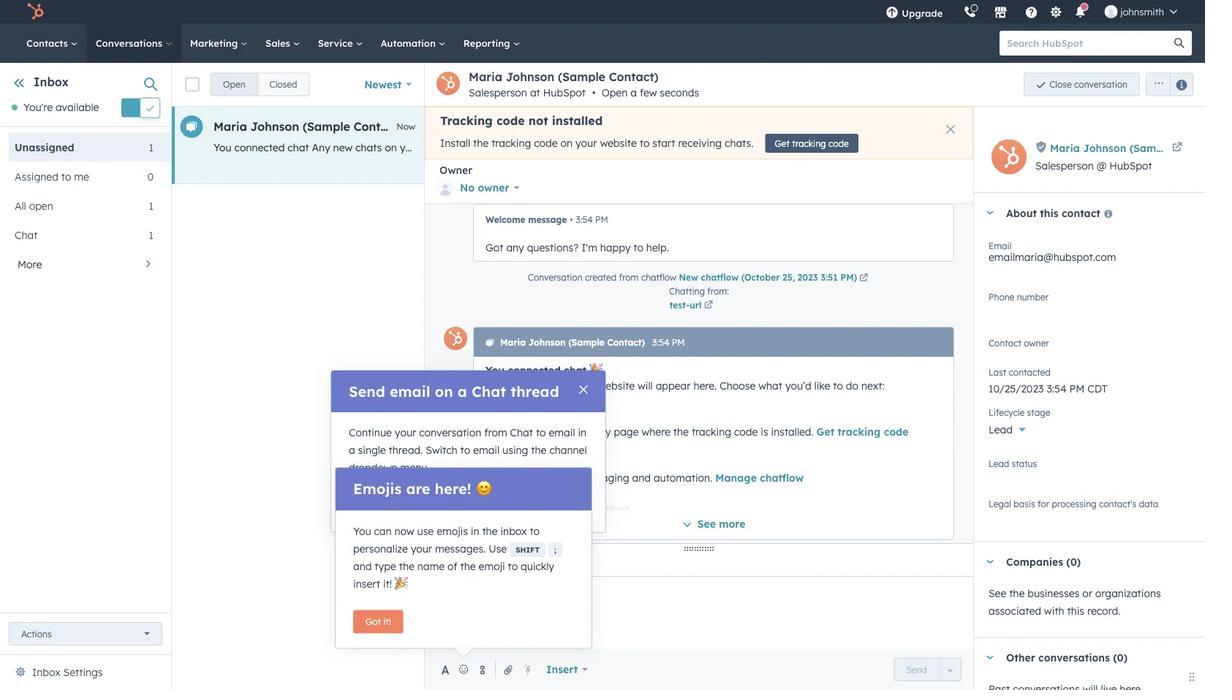 Task type: locate. For each thing, give the bounding box(es) containing it.
menu
[[876, 0, 1188, 23]]

you down open button
[[214, 141, 232, 154]]

0 horizontal spatial any
[[507, 241, 524, 254]]

for
[[1038, 499, 1050, 510]]

0 horizontal spatial 🎉
[[395, 578, 405, 590]]

calling icon image
[[964, 6, 977, 19]]

connected inside row
[[234, 141, 285, 154]]

1 horizontal spatial is
[[1035, 141, 1043, 154]]

0 vertical spatial inbox
[[34, 75, 69, 89]]

1 horizontal spatial pm
[[672, 337, 685, 348]]

single
[[358, 444, 386, 457]]

on down installed
[[561, 137, 573, 150]]

using
[[503, 444, 529, 457]]

the inside try it out send a test chat from any page where the tracking code is installed. get tracking code
[[674, 425, 689, 438]]

any inside row
[[312, 141, 330, 154]]

test-url
[[670, 300, 702, 311]]

of down messages.
[[448, 560, 458, 573]]

close image for send email on a
[[579, 386, 588, 394]]

open left few
[[602, 86, 628, 99]]

chatting
[[670, 286, 705, 297]]

(sample for maria johnson (sample contact) 3:54 pm
[[569, 337, 605, 348]]

group down sales at top left
[[211, 73, 310, 96]]

• up installed
[[593, 86, 596, 99]]

to up get tracking code link
[[834, 379, 844, 392]]

your up thread.
[[395, 427, 417, 439]]

1 horizontal spatial you'd
[[786, 379, 812, 392]]

color
[[557, 518, 581, 530]]

help button
[[1019, 0, 1044, 23]]

salesperson inside maria johnson (sample contact) salesperson at hubspot • open a few seconds
[[469, 86, 527, 99]]

to right switch
[[461, 444, 471, 457]]

any up messaging
[[593, 425, 611, 438]]

(0) inside other conversations (0) dropdown button
[[1114, 652, 1128, 664]]

like
[[641, 141, 657, 154], [815, 379, 831, 392]]

service link
[[309, 23, 372, 63]]

0 horizontal spatial chats
[[356, 141, 382, 154]]

1 vertical spatial next:
[[862, 379, 885, 392]]

tracking inside row
[[966, 141, 1006, 154]]

@
[[1097, 160, 1107, 172]]

other
[[1007, 652, 1036, 664]]

thread
[[511, 383, 559, 401]]

not
[[529, 113, 548, 128]]

test up using
[[522, 425, 540, 438]]

hubspot down maria johnson (sample conta link
[[1110, 160, 1153, 172]]

website
[[600, 137, 637, 150], [424, 141, 461, 154], [598, 379, 635, 392]]

0 horizontal spatial salesperson
[[469, 86, 527, 99]]

1 vertical spatial 1
[[149, 199, 154, 212]]

1 horizontal spatial here.
[[694, 379, 717, 392]]

0 vertical spatial got
[[486, 241, 504, 254]]

choose down installed
[[546, 141, 582, 154]]

🎉 inside you connected chat 🎉 any new chats on your website will appear here. choose what you'd like to do next:
[[590, 364, 600, 377]]

this down or
[[1068, 605, 1085, 617]]

to email in a single thread. switch to email using the channel dropdown menu.
[[349, 427, 587, 474]]

from
[[841, 141, 864, 154], [619, 272, 639, 283], [568, 425, 591, 438], [485, 427, 508, 439]]

chatflow
[[642, 272, 677, 283], [701, 272, 739, 283], [536, 456, 580, 469], [760, 472, 804, 484]]

emailmaria@hubspot.com
[[989, 251, 1117, 264]]

and inside customize your chat widget customize the color and style of your chat widget.
[[584, 518, 603, 530]]

help.
[[647, 241, 669, 254]]

1 group from the left
[[211, 73, 310, 96]]

(sample inside maria johnson (sample contact) salesperson at hubspot • open a few seconds
[[558, 70, 606, 84]]

1 vertical spatial salesperson
[[1036, 160, 1094, 172]]

contact) inside maria johnson (sample contact) salesperson at hubspot • open a few seconds
[[609, 70, 659, 84]]

1 vertical spatial 🎉
[[395, 578, 405, 590]]

the inside row
[[948, 141, 963, 154]]

email up continue your conversation from chat
[[390, 383, 431, 401]]

1 vertical spatial get
[[817, 425, 835, 438]]

3 1 from the top
[[149, 229, 154, 241]]

1 vertical spatial test
[[522, 425, 540, 438]]

style
[[605, 518, 628, 530]]

0 horizontal spatial got
[[366, 617, 381, 628]]

johnson inside row
[[251, 119, 299, 134]]

salesperson down the installed:
[[1036, 160, 1094, 172]]

owner
[[440, 164, 473, 177]]

close inside close conversation button
[[1050, 79, 1072, 90]]

shift
[[516, 545, 540, 555]]

chat
[[288, 141, 309, 154], [817, 141, 839, 154], [564, 364, 587, 377], [543, 425, 565, 438], [553, 472, 574, 484], [569, 502, 592, 515], [668, 518, 689, 530], [520, 564, 541, 577]]

1 vertical spatial no owner button
[[989, 335, 1191, 359]]

0 horizontal spatial •
[[570, 214, 573, 225]]

1 vertical spatial 3:54
[[653, 337, 670, 348]]

your inside you can now use emojis in the inbox to personalize your messages. use
[[411, 543, 432, 555]]

2 caret image from the top
[[986, 656, 995, 660]]

code inside live chat from maria johnson (sample contact) with context you connected chat
any new chats on your website will appear here. choose what you'd like to do next:

try it out 
send a test chat from any page where the tracking code is installed: https://app.hubs row
[[1008, 141, 1032, 154]]

0 vertical spatial where
[[916, 141, 945, 154]]

on inside row
[[385, 141, 397, 154]]

no down owner
[[460, 181, 475, 194]]

1 vertical spatial it!
[[384, 617, 391, 628]]

to left the receiving
[[660, 141, 670, 154]]

notifications image
[[1074, 7, 1088, 20]]

and inside edit your chatflow manage your chat messaging and automation. manage chatflow
[[633, 472, 651, 484]]

maria inside maria johnson (sample contact) salesperson at hubspot • open a few seconds
[[469, 70, 503, 84]]

will inside row
[[464, 141, 479, 154]]

1 vertical spatial customize
[[486, 518, 536, 530]]

menu containing johnsmith
[[876, 0, 1188, 23]]

inbox for inbox
[[34, 75, 69, 89]]

1 horizontal spatial out
[[741, 141, 757, 154]]

here. down not
[[520, 141, 543, 154]]

no owner button down owner
[[437, 177, 520, 199]]

0 vertical spatial it
[[731, 141, 738, 154]]

1 horizontal spatial in
[[578, 427, 587, 439]]

1 vertical spatial here.
[[694, 379, 717, 392]]

appear
[[482, 141, 517, 154], [656, 379, 691, 392]]

thread.
[[389, 444, 423, 457]]

1 vertical spatial what
[[759, 379, 783, 392]]

0 vertical spatial no owner button
[[437, 177, 520, 199]]

where inside try it out send a test chat from any page where the tracking code is installed. get tracking code
[[642, 425, 671, 438]]

see up the associated
[[989, 587, 1007, 600]]

customize up use
[[486, 518, 536, 530]]

salesperson @ hubspot
[[1036, 160, 1153, 172]]

0 horizontal spatial you
[[214, 141, 232, 154]]

johnson up @
[[1084, 142, 1127, 154]]

close inside close button
[[554, 501, 576, 512]]

chat left set
[[459, 552, 483, 565]]

here.
[[520, 141, 543, 154], [694, 379, 717, 392]]

email for on
[[390, 383, 431, 401]]

0 horizontal spatial no
[[460, 181, 475, 194]]

0 horizontal spatial conversation
[[419, 427, 482, 439]]

0 horizontal spatial here.
[[520, 141, 543, 154]]

companies (0) button
[[975, 542, 1191, 582]]

1 vertical spatial new
[[507, 379, 527, 392]]

you're available image
[[12, 105, 18, 111]]

on inside you connected chat 🎉 any new chats on your website will appear here. choose what you'd like to do next:
[[559, 379, 571, 392]]

choose inside live chat from maria johnson (sample contact) with context you connected chat
any new chats on your website will appear here. choose what you'd like to do next:

try it out 
send a test chat from any page where the tracking code is installed: https://app.hubs row
[[546, 141, 582, 154]]

maria up thread
[[501, 337, 526, 348]]

1 horizontal spatial like
[[815, 379, 831, 392]]

0 vertical spatial see
[[698, 518, 716, 530]]

maria down reporting
[[469, 70, 503, 84]]

see
[[698, 518, 716, 530], [989, 587, 1007, 600]]

basis
[[1014, 499, 1036, 510]]

(0) up businesses
[[1067, 556, 1082, 569]]

1 horizontal spatial where
[[916, 141, 945, 154]]

(sample up installed
[[558, 70, 606, 84]]

got for got it!
[[366, 617, 381, 628]]

(sample for maria johnson (sample contact) now
[[303, 119, 350, 134]]

on down 'now'
[[385, 141, 397, 154]]

pm up i'm
[[596, 214, 609, 225]]

close for close
[[554, 501, 576, 512]]

1 lead from the top
[[989, 424, 1013, 436]]

caret image
[[986, 560, 995, 564], [986, 656, 995, 660]]

1 horizontal spatial conversation
[[1075, 79, 1128, 90]]

3:54 up i'm
[[576, 214, 593, 225]]

• right message
[[570, 214, 573, 225]]

lead status
[[989, 458, 1038, 469]]

your right style
[[643, 518, 665, 530]]

tracking right installed.
[[838, 425, 881, 438]]

is
[[1035, 141, 1043, 154], [761, 425, 769, 438]]

notifications button
[[1068, 0, 1093, 23]]

0 horizontal spatial manage
[[486, 472, 525, 484]]

what inside row
[[585, 141, 609, 154]]

other conversations (0)
[[1007, 652, 1128, 664]]

maria
[[469, 70, 503, 84], [214, 119, 247, 134], [1051, 142, 1081, 154], [501, 337, 526, 348]]

maria for maria johnson (sample contact) 3:54 pm
[[501, 337, 526, 348]]

no owner button up last contacted text field
[[989, 335, 1191, 359]]

got down insert
[[366, 617, 381, 628]]

connected for you connected chat 🎉 any new chats on your website will appear here. choose what you'd like to do next:
[[508, 364, 561, 377]]

email left using
[[473, 444, 500, 457]]

new down maria johnson (sample contact) now
[[333, 141, 353, 154]]

what down installed
[[585, 141, 609, 154]]

this
[[1041, 207, 1059, 219], [1068, 605, 1085, 617]]

Search HubSpot search field
[[1000, 31, 1179, 56]]

lead inside "popup button"
[[989, 424, 1013, 436]]

1 vertical spatial connected
[[508, 364, 561, 377]]

3:54 up you connected chat 🎉 any new chats on your website will appear here. choose what you'd like to do next:
[[653, 337, 670, 348]]

link opens in a new window image
[[860, 272, 869, 285], [860, 274, 869, 283]]

like up get tracking code link
[[815, 379, 831, 392]]

can
[[374, 525, 392, 538]]

to
[[640, 137, 650, 150], [660, 141, 670, 154], [61, 170, 71, 183], [634, 241, 644, 254], [834, 379, 844, 392], [536, 427, 546, 439], [461, 444, 471, 457], [530, 525, 540, 538], [508, 560, 518, 573]]

Last contacted text field
[[989, 375, 1191, 399]]

and up insert
[[353, 560, 372, 573]]

0 vertical spatial will
[[464, 141, 479, 154]]

0 horizontal spatial choose
[[546, 141, 582, 154]]

(sample down the closed button
[[303, 119, 350, 134]]

last
[[989, 367, 1007, 378]]

pm
[[596, 214, 609, 225], [672, 337, 685, 348]]

menu.
[[401, 462, 430, 474]]

close down search hubspot search field
[[1050, 79, 1072, 90]]

out down thread
[[516, 410, 533, 423]]

from inside row
[[841, 141, 864, 154]]

your inside row
[[400, 141, 422, 154]]

0 horizontal spatial you'd
[[612, 141, 638, 154]]

1 horizontal spatial it
[[731, 141, 738, 154]]

🎉 down maria johnson (sample contact) 3:54 pm
[[590, 364, 600, 377]]

try inside row
[[714, 141, 729, 154]]

chats down maria johnson (sample contact) 3:54 pm
[[529, 379, 556, 392]]

you'd
[[612, 141, 638, 154], [786, 379, 812, 392]]

is left installed.
[[761, 425, 769, 438]]

0 horizontal spatial pm
[[596, 214, 609, 225]]

main content
[[172, 63, 1206, 691]]

appear up try it out send a test chat from any page where the tracking code is installed. get tracking code
[[656, 379, 691, 392]]

1 horizontal spatial •
[[593, 86, 596, 99]]

inbox left settings
[[32, 667, 61, 679]]

maria inside live chat from maria johnson (sample contact) with context you connected chat
any new chats on your website will appear here. choose what you'd like to do next:

try it out 
send a test chat from any page where the tracking code is installed: https://app.hubs row
[[214, 119, 247, 134]]

link opens in a new window image
[[705, 299, 713, 312], [705, 301, 713, 310]]

it! inside ; and type the name of the emoji to quickly insert it! 🎉
[[383, 578, 392, 590]]

like left the receiving
[[641, 141, 657, 154]]

got it! button
[[353, 611, 404, 634]]

in right 'emojis'
[[471, 525, 480, 538]]

sales
[[266, 37, 293, 49]]

about this contact button
[[975, 193, 1191, 233]]

1 vertical spatial you'd
[[786, 379, 812, 392]]

0 vertical spatial email
[[390, 383, 431, 401]]

now
[[395, 525, 415, 538]]

you inside you connected chat 🎉 any new chats on your website will appear here. choose what you'd like to do next:
[[486, 364, 505, 377]]

(sample left the conta
[[1130, 142, 1172, 154]]

close image
[[947, 125, 956, 134], [579, 386, 588, 394]]

settings
[[63, 667, 103, 679]]

choose up try it out send a test chat from any page where the tracking code is installed. get tracking code
[[720, 379, 756, 392]]

1 vertical spatial do
[[846, 379, 859, 392]]

lead for lead
[[989, 424, 1013, 436]]

1 vertical spatial of
[[448, 560, 458, 573]]

up
[[505, 564, 517, 577]]

any left thread
[[486, 379, 504, 392]]

insert
[[547, 664, 578, 676]]

emoji
[[479, 560, 505, 573]]

the inside tracking code not installed alert
[[473, 137, 489, 150]]

0 vertical spatial you'd
[[612, 141, 638, 154]]

0 horizontal spatial get
[[775, 138, 790, 149]]

new inside you connected chat 🎉 any new chats on your website will appear here. choose what you'd like to do next:
[[507, 379, 527, 392]]

close conversation button
[[1025, 73, 1141, 96]]

see for see more
[[698, 518, 716, 530]]

1 horizontal spatial will
[[638, 379, 653, 392]]

2 horizontal spatial you
[[486, 364, 505, 377]]

1 horizontal spatial group
[[1141, 73, 1194, 96]]

1 vertical spatial choose
[[720, 379, 756, 392]]

your inside you connected chat 🎉 any new chats on your website will appear here. choose what you'd like to do next:
[[574, 379, 595, 392]]

inbox up you're available
[[34, 75, 69, 89]]

will down tracking
[[464, 141, 479, 154]]

at
[[530, 86, 541, 99]]

code inside "get tracking code" button
[[829, 138, 849, 149]]

1 link opens in a new window image from the top
[[860, 272, 869, 285]]

1 vertical spatial appear
[[656, 379, 691, 392]]

get tracking code button
[[766, 134, 859, 153]]

you'd left start
[[612, 141, 638, 154]]

contact)
[[609, 70, 659, 84], [354, 119, 404, 134], [608, 337, 645, 348]]

0 vertical spatial 🎉
[[590, 364, 600, 377]]

group
[[211, 73, 310, 96], [1141, 73, 1194, 96]]

1 horizontal spatial page
[[888, 141, 913, 154]]

1 vertical spatial out
[[516, 410, 533, 423]]

0 vertical spatial like
[[641, 141, 657, 154]]

where
[[916, 141, 945, 154], [642, 425, 671, 438]]

0 horizontal spatial it
[[506, 410, 513, 423]]

lead button
[[989, 416, 1191, 440]]

0 vertical spatial appear
[[482, 141, 517, 154]]

email
[[390, 383, 431, 401], [549, 427, 575, 439], [473, 444, 500, 457]]

johnson inside maria johnson (sample contact) salesperson at hubspot • open a few seconds
[[506, 70, 555, 84]]

here. up try it out send a test chat from any page where the tracking code is installed. get tracking code
[[694, 379, 717, 392]]

next: inside you connected chat 🎉 any new chats on your website will appear here. choose what you'd like to do next:
[[862, 379, 885, 392]]

1
[[149, 141, 154, 154], [149, 199, 154, 212], [149, 229, 154, 241]]

2 manage from the left
[[716, 472, 757, 484]]

maria for maria johnson (sample contact) now
[[214, 119, 247, 134]]

email up channel on the bottom
[[549, 427, 575, 439]]

2 link opens in a new window image from the top
[[860, 274, 869, 283]]

0 horizontal spatial will
[[464, 141, 479, 154]]

0 vertical spatial contact)
[[609, 70, 659, 84]]

of
[[631, 518, 640, 530], [448, 560, 458, 573]]

open inside maria johnson (sample contact) salesperson at hubspot • open a few seconds
[[602, 86, 628, 99]]

you up send email on a chat thread
[[486, 364, 505, 377]]

caret image left the 'companies'
[[986, 560, 995, 564]]

0 horizontal spatial page
[[614, 425, 639, 438]]

here!
[[435, 480, 472, 498]]

Phone number text field
[[989, 289, 1191, 318]]

0 horizontal spatial (0)
[[1067, 556, 1082, 569]]

chat inside try it out send a test chat from any page where the tracking code is installed. get tracking code
[[543, 425, 565, 438]]

1 manage from the left
[[486, 472, 525, 484]]

a right chats.
[[787, 141, 793, 154]]

with
[[1045, 605, 1065, 617]]

0 vertical spatial salesperson
[[469, 86, 527, 99]]

tracking up caret icon
[[966, 141, 1006, 154]]

owner inside popup button
[[478, 181, 510, 194]]

tracking code not installed alert
[[425, 107, 974, 160]]

1 1 from the top
[[149, 141, 154, 154]]

of inside customize your chat widget customize the color and style of your chat widget.
[[631, 518, 640, 530]]

(sample inside row
[[303, 119, 350, 134]]

you're
[[23, 101, 53, 114]]

widget
[[595, 502, 630, 515]]

your down maria johnson (sample contact) 3:54 pm
[[574, 379, 595, 392]]

🎉 down type
[[395, 578, 405, 590]]

installed
[[552, 113, 603, 128]]

continue your conversation from chat
[[349, 427, 533, 439]]

0 horizontal spatial try
[[486, 410, 502, 423]]

0 vertical spatial caret image
[[986, 560, 995, 564]]

here. inside you connected chat 🎉 any new chats on your website will appear here. choose what you'd like to do next:
[[694, 379, 717, 392]]

0 horizontal spatial where
[[642, 425, 671, 438]]

1 horizontal spatial chats
[[529, 379, 556, 392]]

chat
[[15, 229, 38, 241], [472, 383, 506, 401], [510, 427, 533, 439], [459, 552, 483, 565]]

1 horizontal spatial manage
[[716, 472, 757, 484]]

0 horizontal spatial hubspot
[[543, 86, 586, 99]]

close for close conversation
[[1050, 79, 1072, 90]]

you for you connected chat any new chats on your website will appear here. choose what you'd like to do next:  try it out  send a test chat from any page where the tracking code is installed: https://app.hubs
[[214, 141, 232, 154]]

1 vertical spatial inbox
[[32, 667, 61, 679]]

url
[[690, 300, 702, 311]]

1 vertical spatial will
[[638, 379, 653, 392]]

0 vertical spatial you
[[214, 141, 232, 154]]

0 vertical spatial out
[[741, 141, 757, 154]]

got down welcome
[[486, 241, 504, 254]]

maria for maria johnson (sample contact) salesperson at hubspot • open a few seconds
[[469, 70, 503, 84]]

all
[[15, 199, 26, 212]]

contact) for maria johnson (sample contact) now
[[354, 119, 404, 134]]

close image inside tracking code not installed alert
[[947, 125, 956, 134]]

like inside you connected chat 🎉 any new chats on your website will appear here. choose what you'd like to do next:
[[815, 379, 831, 392]]

closed
[[270, 79, 297, 90]]

2 1 from the top
[[149, 199, 154, 212]]

any inside try it out send a test chat from any page where the tracking code is installed. get tracking code
[[593, 425, 611, 438]]

0 horizontal spatial close
[[554, 501, 576, 512]]

0 horizontal spatial no owner button
[[437, 177, 520, 199]]

try inside try it out send a test chat from any page where the tracking code is installed. get tracking code
[[486, 410, 502, 423]]

0 vertical spatial get
[[775, 138, 790, 149]]

is inside try it out send a test chat from any page where the tracking code is installed. get tracking code
[[761, 425, 769, 438]]

what up installed.
[[759, 379, 783, 392]]

1 for all open
[[149, 199, 154, 212]]

2 lead from the top
[[989, 458, 1010, 469]]

a inside row
[[787, 141, 793, 154]]

(sample for maria johnson (sample conta
[[1130, 142, 1172, 154]]

1 link opens in a new window image from the top
[[705, 299, 713, 312]]

are
[[406, 480, 431, 498]]

try
[[714, 141, 729, 154], [486, 410, 502, 423]]

and for color
[[584, 518, 603, 530]]

1 horizontal spatial no owner button
[[989, 335, 1191, 359]]

1 horizontal spatial new
[[507, 379, 527, 392]]

maria up 'salesperson @ hubspot'
[[1051, 142, 1081, 154]]

johnson up thread
[[529, 337, 566, 348]]

new chatflow (october 25, 2023 3:51 pm)
[[679, 272, 858, 283]]

1 horizontal spatial hubspot
[[1110, 160, 1153, 172]]

your right edit
[[509, 456, 533, 469]]

; and type the name of the emoji to quickly insert it! 🎉
[[353, 545, 557, 590]]

it right the receiving
[[731, 141, 738, 154]]

1 horizontal spatial any
[[593, 425, 611, 438]]

close up color
[[554, 501, 576, 512]]

availability.
[[702, 564, 757, 577]]

you'd inside you connected chat 🎉 any new chats on your website will appear here. choose what you'd like to do next:
[[786, 379, 812, 392]]

conversations link
[[87, 23, 181, 63]]

no
[[460, 181, 475, 194], [989, 343, 1004, 356]]

🎉 inside ; and type the name of the emoji to quickly insert it! 🎉
[[395, 578, 405, 590]]

website down maria johnson (sample contact) 3:54 pm
[[598, 379, 635, 392]]

conversation inside button
[[1075, 79, 1128, 90]]

website up owner
[[424, 141, 461, 154]]

• inside maria johnson (sample contact) salesperson at hubspot • open a few seconds
[[593, 86, 596, 99]]

appear down tracking code not installed
[[482, 141, 517, 154]]

1 vertical spatial any
[[486, 379, 504, 392]]

1 horizontal spatial you
[[353, 525, 371, 538]]

any down welcome
[[507, 241, 524, 254]]

1 for chat
[[149, 229, 154, 241]]

johnson for maria johnson (sample conta
[[1084, 142, 1127, 154]]

1 vertical spatial any
[[507, 241, 524, 254]]

comment
[[530, 552, 577, 565]]

1 horizontal spatial connected
[[508, 364, 561, 377]]

owner for no owner
[[478, 181, 510, 194]]

a up using
[[513, 425, 519, 438]]

is left the installed:
[[1035, 141, 1043, 154]]

get tracking code link
[[817, 425, 909, 438]]

chat inside you connected chat 🎉 any new chats on your website will appear here. choose what you'd like to do next:
[[564, 364, 587, 377]]

1 vertical spatial got
[[366, 617, 381, 628]]

lead left 'status'
[[989, 458, 1010, 469]]

johnson down closed at the left top of the page
[[251, 119, 299, 134]]

customize up inbox
[[486, 502, 539, 515]]

caret image left other
[[986, 656, 995, 660]]

you left can at the left bottom of the page
[[353, 525, 371, 538]]

see for see the businesses or organizations associated with this record.
[[989, 587, 1007, 600]]

hubspot
[[543, 86, 586, 99], [1110, 160, 1153, 172]]

0 horizontal spatial open
[[223, 79, 246, 90]]

0 vertical spatial do
[[673, 141, 685, 154]]

get right chats.
[[775, 138, 790, 149]]

1 horizontal spatial 3:54
[[653, 337, 670, 348]]

1 vertical spatial lead
[[989, 458, 1010, 469]]

a inside to email in a single thread. switch to email using the channel dropdown menu.
[[349, 444, 355, 457]]

conversation down search hubspot search field
[[1075, 79, 1128, 90]]

test inside try it out send a test chat from any page where the tracking code is installed. get tracking code
[[522, 425, 540, 438]]

organizations
[[1096, 587, 1162, 600]]

chats inside you connected chat 🎉 any new chats on your website will appear here. choose what you'd like to do next:
[[529, 379, 556, 392]]

install the tracking code on your website to start receiving chats.
[[441, 137, 754, 150]]

caret image inside other conversations (0) dropdown button
[[986, 656, 995, 660]]

0 horizontal spatial email
[[390, 383, 431, 401]]

conversation
[[528, 272, 583, 283]]

and left style
[[584, 518, 603, 530]]

test right chats.
[[796, 141, 814, 154]]

chats down maria johnson (sample contact) now
[[356, 141, 382, 154]]

page inside try it out send a test chat from any page where the tracking code is installed. get tracking code
[[614, 425, 639, 438]]

1 caret image from the top
[[986, 560, 995, 564]]

customize your chat widget customize the color and style of your chat widget.
[[486, 502, 730, 530]]

1 horizontal spatial try
[[714, 141, 729, 154]]

on down maria johnson (sample contact) 3:54 pm
[[559, 379, 571, 392]]

got inside button
[[366, 617, 381, 628]]

1 horizontal spatial email
[[473, 444, 500, 457]]

0 vertical spatial test
[[796, 141, 814, 154]]

insert
[[353, 578, 380, 590]]

dropdown
[[349, 462, 398, 474]]

connected inside you connected chat 🎉 any new chats on your website will appear here. choose what you'd like to do next:
[[508, 364, 561, 377]]

next: inside row
[[688, 141, 711, 154]]

will up try it out send a test chat from any page where the tracking code is installed. get tracking code
[[638, 379, 653, 392]]

website inside tracking code not installed alert
[[600, 137, 637, 150]]

it inside row
[[731, 141, 738, 154]]

johnson for maria johnson (sample contact) salesperson at hubspot • open a few seconds
[[506, 70, 555, 84]]



Task type: vqa. For each thing, say whether or not it's contained in the screenshot.
'progress bar'
no



Task type: describe. For each thing, give the bounding box(es) containing it.
type
[[375, 560, 396, 573]]

hubspot link
[[18, 3, 55, 20]]

get inside button
[[775, 138, 790, 149]]

no owner button for contact owner
[[989, 335, 1191, 359]]

in inside to email in a single thread. switch to email using the channel dropdown menu.
[[578, 427, 587, 439]]

website inside you connected chat 🎉 any new chats on your website will appear here. choose what you'd like to do next:
[[598, 379, 635, 392]]

service
[[318, 37, 356, 49]]

businesses
[[1028, 587, 1080, 600]]

message
[[528, 214, 567, 225]]

questions?
[[527, 241, 579, 254]]

of inside ; and type the name of the emoji to quickly insert it! 🎉
[[448, 560, 458, 573]]

about this contact
[[1007, 207, 1101, 219]]

newest
[[364, 78, 402, 91]]

test-
[[670, 300, 690, 311]]

like inside row
[[641, 141, 657, 154]]

your up color
[[542, 502, 566, 515]]

contact) for maria johnson (sample contact) salesperson at hubspot • open a few seconds
[[609, 70, 659, 84]]

1 for unassigned
[[149, 141, 154, 154]]

install
[[441, 137, 471, 150]]

what inside you connected chat 🎉 any new chats on your website will appear here. choose what you'd like to do next:
[[759, 379, 783, 392]]

chats.
[[725, 137, 754, 150]]

open inside open button
[[223, 79, 246, 90]]

to left me
[[61, 170, 71, 183]]

get inside try it out send a test chat from any page where the tracking code is installed. get tracking code
[[817, 425, 835, 438]]

reporting
[[464, 37, 513, 49]]

owner up last contacted
[[1006, 343, 1036, 356]]

contacts link
[[18, 23, 87, 63]]

pm)
[[841, 272, 858, 283]]

data
[[1140, 499, 1159, 510]]

i'm
[[582, 241, 598, 254]]

got it!
[[366, 617, 391, 628]]

search image
[[1175, 38, 1185, 48]]

help image
[[1025, 7, 1038, 20]]

tracking inside button
[[793, 138, 827, 149]]

send button
[[894, 659, 940, 682]]

caret image
[[986, 211, 995, 215]]

no inside popup button
[[460, 181, 475, 194]]

record.
[[1088, 605, 1121, 617]]

from inside try it out send a test chat from any page where the tracking code is installed. get tracking code
[[568, 425, 591, 438]]

0 vertical spatial pm
[[596, 214, 609, 225]]

and inside ; and type the name of the emoji to quickly insert it! 🎉
[[353, 560, 372, 573]]

hubspot image
[[26, 3, 44, 20]]

website inside row
[[424, 141, 461, 154]]

to inside you connected chat 🎉 any new chats on your website will appear here. choose what you'd like to do next:
[[834, 379, 844, 392]]

automation.
[[654, 472, 713, 484]]

based
[[595, 564, 625, 577]]

email for in
[[549, 427, 575, 439]]

and for messaging
[[633, 472, 651, 484]]

caret image for other conversations (0)
[[986, 656, 995, 660]]

group containing open
[[211, 73, 310, 96]]

lifecycle stage
[[989, 407, 1051, 418]]

a up continue your conversation from chat
[[458, 383, 467, 401]]

phone
[[989, 292, 1015, 303]]

chat left thread
[[472, 383, 506, 401]]

close image for tracking code not installed
[[947, 125, 956, 134]]

where inside row
[[916, 141, 945, 154]]

maria johnson (sample conta
[[1051, 142, 1206, 154]]

connected for you connected chat any new chats on your website will appear here. choose what you'd like to do next:  try it out  send a test chat from any page where the tracking code is installed: https://app.hubs
[[234, 141, 285, 154]]

lead for lead status
[[989, 458, 1010, 469]]

chat up using
[[510, 427, 533, 439]]

test inside row
[[796, 141, 814, 154]]

phone number
[[989, 292, 1049, 303]]

messages.
[[435, 543, 486, 555]]

tracking
[[441, 113, 493, 128]]

maria johnson (sample contact) now
[[214, 119, 416, 134]]

contact) for maria johnson (sample contact) 3:54 pm
[[608, 337, 645, 348]]

chat button
[[425, 544, 512, 577]]

send group
[[894, 659, 962, 682]]

settings image
[[1050, 6, 1063, 19]]

2 group from the left
[[1141, 73, 1194, 96]]

actions
[[21, 629, 52, 640]]

newest button
[[355, 70, 422, 99]]

chat inside button
[[459, 552, 483, 565]]

contact
[[1062, 207, 1101, 219]]

Open button
[[211, 73, 258, 96]]

you for you can now use emojis in the inbox to personalize your messages. use
[[353, 525, 371, 538]]

main content containing maria johnson (sample contact)
[[172, 63, 1206, 691]]

you connected chat any new chats on your website will appear here. choose what you'd like to do next:  try it out  send a test chat from any page where the tracking code is installed: https://app.hubs
[[214, 141, 1172, 154]]

few
[[640, 86, 657, 99]]

link opens in a new window image inside new chatflow (october 25, 2023 3:51 pm) link
[[860, 274, 869, 283]]

2 customize from the top
[[486, 518, 536, 530]]

1 vertical spatial pm
[[672, 337, 685, 348]]

0
[[147, 170, 154, 183]]

is inside row
[[1035, 141, 1043, 154]]

johnson for maria johnson (sample contact) now
[[251, 119, 299, 134]]

upgrade image
[[886, 7, 899, 20]]

no inside contact owner no owner
[[989, 343, 1004, 356]]

do inside live chat from maria johnson (sample contact) with context you connected chat
any new chats on your website will appear here. choose what you'd like to do next:

try it out 
send a test chat from any page where the tracking code is installed: https://app.hubs row
[[673, 141, 685, 154]]

out inside try it out send a test chat from any page where the tracking code is installed. get tracking code
[[516, 410, 533, 423]]

open
[[29, 199, 53, 212]]

try it out send a test chat from any page where the tracking code is installed. get tracking code
[[486, 410, 909, 438]]

owner for contact owner no owner
[[1025, 338, 1050, 349]]

do inside you connected chat 🎉 any new chats on your website will appear here. choose what you'd like to do next:
[[846, 379, 859, 392]]

hubspot inside maria johnson (sample contact) salesperson at hubspot • open a few seconds
[[543, 86, 586, 99]]

a inside maria johnson (sample contact) salesperson at hubspot • open a few seconds
[[631, 86, 637, 99]]

on right based
[[628, 564, 640, 577]]

your down using
[[528, 472, 550, 484]]

tracking down tracking code not installed
[[492, 137, 531, 150]]

chatflow left new at the top of page
[[642, 272, 677, 283]]

in inside you can now use emojis in the inbox to personalize your messages. use
[[471, 525, 480, 538]]

a inside try it out send a test chat from any page where the tracking code is installed. get tracking code
[[513, 425, 519, 438]]

comment button
[[512, 544, 596, 577]]

choose inside you connected chat 🎉 any new chats on your website will appear here. choose what you'd like to do next:
[[720, 379, 756, 392]]

number
[[1018, 292, 1049, 303]]

chatflow right using
[[536, 456, 580, 469]]

lifecycle
[[989, 407, 1025, 418]]

automation
[[381, 37, 439, 49]]

to inside tracking code not installed alert
[[640, 137, 650, 150]]

your inside tracking code not installed alert
[[576, 137, 597, 150]]

out inside row
[[741, 141, 757, 154]]

contact
[[989, 338, 1022, 349]]

got any questions? i'm happy to help.
[[486, 241, 669, 254]]

0 vertical spatial 3:54
[[576, 214, 593, 225]]

2023
[[798, 272, 818, 283]]

you for you connected chat 🎉 any new chats on your website will appear here. choose what you'd like to do next:
[[486, 364, 505, 377]]

(sample for maria johnson (sample contact) salesperson at hubspot • open a few seconds
[[558, 70, 606, 84]]

welcome message • 3:54 pm
[[486, 214, 609, 225]]

quickly
[[521, 560, 555, 573]]

see the businesses or organizations associated with this record.
[[989, 587, 1162, 617]]

on inside tracking code not installed alert
[[561, 137, 573, 150]]

new inside row
[[333, 141, 353, 154]]

this inside dropdown button
[[1041, 207, 1059, 219]]

send inside row
[[760, 141, 784, 154]]

to inside you can now use emojis in the inbox to personalize your messages. use
[[530, 525, 540, 538]]

chat inside edit your chatflow manage your chat messaging and automation. manage chatflow
[[553, 472, 574, 484]]

this inside see the businesses or organizations associated with this record.
[[1068, 605, 1085, 617]]

to inside row
[[660, 141, 670, 154]]

the inside see the businesses or organizations associated with this record.
[[1010, 587, 1025, 600]]

start
[[653, 137, 676, 150]]

caret image for companies (0)
[[986, 560, 995, 564]]

(0) inside companies (0) dropdown button
[[1067, 556, 1082, 569]]

team's
[[667, 564, 699, 577]]

chat up more
[[15, 229, 38, 241]]

chatflow down installed.
[[760, 472, 804, 484]]

maria johnson (sample contact) salesperson at hubspot • open a few seconds
[[469, 70, 700, 99]]

;
[[555, 545, 557, 555]]

name
[[418, 560, 445, 573]]

marketing
[[190, 37, 241, 49]]

see more button
[[682, 515, 746, 534]]

it inside try it out send a test chat from any page where the tracking code is installed. get tracking code
[[506, 410, 513, 423]]

emojis are here! 😊
[[353, 480, 491, 498]]

messaging
[[577, 472, 630, 484]]

appear inside you connected chat 🎉 any new chats on your website will appear here. choose what you'd like to do next:
[[656, 379, 691, 392]]

tracking up automation.
[[692, 425, 732, 438]]

johnson for maria johnson (sample contact) 3:54 pm
[[529, 337, 566, 348]]

contact's
[[1100, 499, 1137, 510]]

to inside ; and type the name of the emoji to quickly insert it! 🎉
[[508, 560, 518, 573]]

the inside to email in a single thread. switch to email using the channel dropdown menu.
[[531, 444, 547, 457]]

1 vertical spatial conversation
[[419, 427, 482, 439]]

chatflow up from:
[[701, 272, 739, 283]]

test-url link
[[670, 298, 730, 312]]

use
[[489, 543, 507, 555]]

Closed button
[[257, 73, 310, 96]]

other conversations (0) button
[[975, 638, 1191, 678]]

inbox for inbox settings
[[32, 667, 61, 679]]

tracking code not installed
[[441, 113, 603, 128]]

more
[[18, 258, 42, 271]]

your left team's
[[643, 564, 664, 577]]

to left help.
[[634, 241, 644, 254]]

now
[[397, 121, 416, 132]]

no owner button for owner
[[437, 177, 520, 199]]

1 customize from the top
[[486, 502, 539, 515]]

(october
[[742, 272, 780, 283]]

will inside you connected chat 🎉 any new chats on your website will appear here. choose what you'd like to do next:
[[638, 379, 653, 392]]

marketplaces image
[[995, 7, 1008, 20]]

contact owner no owner
[[989, 338, 1050, 356]]

send inside try it out send a test chat from any page where the tracking code is installed. get tracking code
[[486, 425, 510, 438]]

on up continue your conversation from chat
[[435, 383, 453, 401]]

to down thread
[[536, 427, 546, 439]]

from:
[[708, 286, 730, 297]]

last contacted
[[989, 367, 1051, 378]]

john smith image
[[1105, 5, 1118, 18]]

the inside you can now use emojis in the inbox to personalize your messages. use
[[482, 525, 498, 538]]

conversations
[[1039, 652, 1111, 664]]

the inside customize your chat widget customize the color and style of your chat widget.
[[539, 518, 554, 530]]

1 horizontal spatial salesperson
[[1036, 160, 1094, 172]]

chats inside row
[[356, 141, 382, 154]]

maria for maria johnson (sample conta
[[1051, 142, 1081, 154]]

any inside live chat from maria johnson (sample contact) with context you connected chat
any new chats on your website will appear here. choose what you'd like to do next:

try it out 
send a test chat from any page where the tracking code is installed: https://app.hubs row
[[867, 141, 885, 154]]

send inside button
[[907, 665, 928, 676]]

created
[[585, 272, 617, 283]]

send email on a chat thread
[[349, 383, 559, 401]]

close button
[[541, 495, 588, 518]]

you're available
[[23, 101, 99, 114]]

sales link
[[257, 23, 309, 63]]

email emailmaria@hubspot.com
[[989, 240, 1117, 264]]

it! inside button
[[384, 617, 391, 628]]

page inside live chat from maria johnson (sample contact) with context you connected chat
any new chats on your website will appear here. choose what you'd like to do next:

try it out 
send a test chat from any page where the tracking code is installed: https://app.hubs row
[[888, 141, 913, 154]]

live chat from maria johnson (sample contact) with context you connected chat
any new chats on your website will appear here. choose what you'd like to do next:

try it out 
send a test chat from any page where the tracking code is installed: https://app.hubs row
[[172, 107, 1172, 184]]

2 link opens in a new window image from the top
[[705, 301, 713, 310]]

here. inside row
[[520, 141, 543, 154]]

you'd inside row
[[612, 141, 638, 154]]

appear inside row
[[482, 141, 517, 154]]

got for got any questions? i'm happy to help.
[[486, 241, 504, 254]]

inbox
[[501, 525, 527, 538]]

available
[[56, 101, 99, 114]]

any inside you connected chat 🎉 any new chats on your website will appear here. choose what you'd like to do next:
[[486, 379, 504, 392]]



